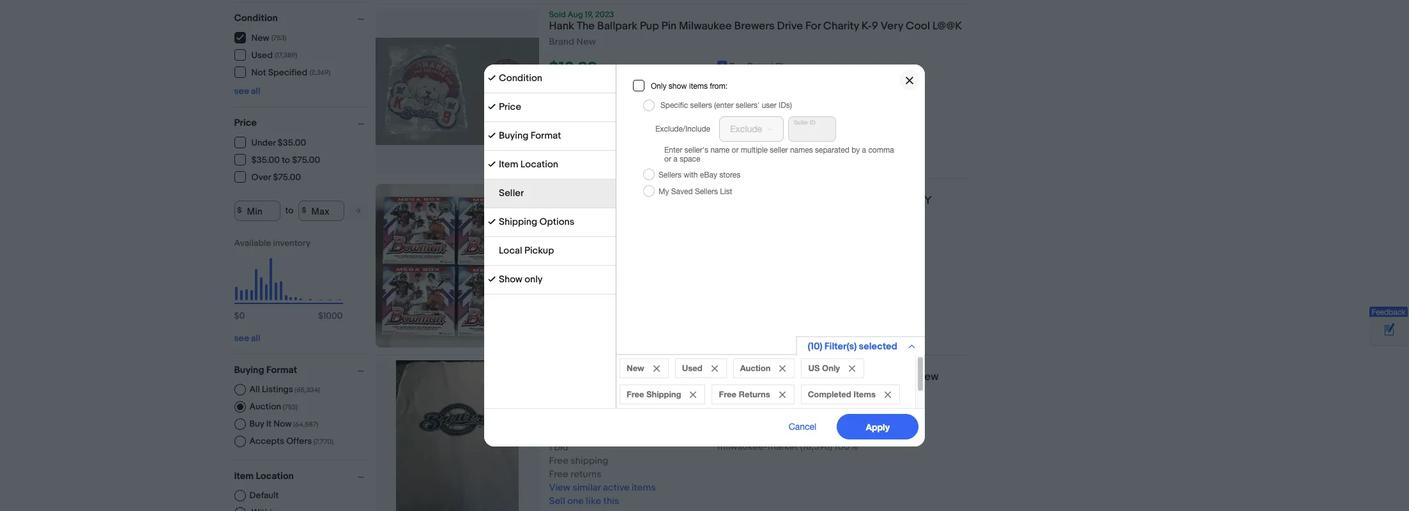 Task type: locate. For each thing, give the bounding box(es) containing it.
seller
[[499, 187, 524, 199]]

filter applied image
[[488, 74, 496, 82], [488, 103, 496, 111], [488, 275, 496, 283]]

format down price tab
[[531, 130, 561, 142]]

item for item location tab
[[499, 158, 519, 171]]

brand down hank
[[549, 36, 574, 48]]

1 vertical spatial l@@k
[[549, 384, 579, 397]]

3 view from the top
[[549, 482, 570, 494]]

1 vertical spatial milwaukee-
[[718, 441, 768, 453]]

auction for auction (753)
[[250, 401, 281, 412]]

from:
[[710, 81, 728, 90]]

1 vertical spatial milwaukee
[[549, 371, 602, 384]]

see all down 0
[[234, 333, 260, 343]]

1 plus from the top
[[776, 61, 794, 73]]

hank the ballpark pup pin milwaukee brewers drive for charity k-9 very cool l@@k image
[[375, 38, 539, 145]]

item
[[499, 158, 519, 171], [234, 470, 254, 482]]

1 market from the top
[[768, 77, 798, 89]]

(10)
[[808, 341, 823, 353]]

item location for item location tab
[[499, 158, 558, 171]]

1 vertical spatial sell one like this link
[[549, 319, 619, 331]]

all for condition
[[251, 85, 260, 96]]

l@@k inside milwaukee brewers promo sga blanket big huge 39" x 56" baseball brand new l@@k ! brand new
[[549, 384, 579, 397]]

milwaukee- for milwaukee-market (18,596) 100% free shipping free returns view similar active items sell one like this
[[718, 441, 768, 453]]

items down only show items from: in the top of the page
[[632, 118, 656, 130]]

baseball up items
[[841, 371, 883, 384]]

3 one from the top
[[568, 495, 584, 508]]

price for price tab
[[499, 101, 521, 113]]

0 horizontal spatial condition
[[234, 12, 278, 24]]

view down show only tab
[[549, 306, 570, 318]]

to left "maximum value in $" text box
[[285, 205, 294, 216]]

shipping down promo
[[647, 389, 681, 399]]

1 vertical spatial filter applied image
[[488, 160, 496, 168]]

milwaukee- inside milwaukee-market (18,596) 100% free shipping
[[718, 77, 768, 89]]

1 horizontal spatial baseball
[[841, 371, 883, 384]]

brewers left drive
[[735, 20, 775, 33]]

0 horizontal spatial baseball
[[703, 194, 746, 207]]

100% down charity
[[835, 77, 859, 89]]

location up 'default'
[[256, 470, 294, 482]]

1 vertical spatial shipping
[[571, 455, 608, 467]]

3 similar from the top
[[573, 482, 601, 494]]

Minimum Value in $ text field
[[234, 200, 280, 221]]

completed items
[[808, 389, 876, 399]]

2 milwaukee- from the top
[[718, 441, 768, 453]]

1 vertical spatial location
[[256, 470, 294, 482]]

only right us
[[822, 363, 840, 373]]

0 vertical spatial (18,596)
[[801, 77, 833, 89]]

format
[[531, 130, 561, 142], [266, 364, 297, 376]]

2 vertical spatial sell
[[549, 495, 565, 508]]

$75.00 down "under $35.00"
[[292, 155, 320, 165]]

listings
[[262, 384, 293, 395]]

sell one like this link
[[549, 131, 619, 143], [549, 319, 619, 331], [549, 495, 619, 508]]

brand
[[549, 36, 574, 48], [549, 224, 574, 236], [886, 371, 915, 384], [549, 400, 574, 412]]

0 vertical spatial 100%
[[835, 77, 859, 89]]

remove filter - shipping options - free shipping image
[[690, 392, 697, 398]]

dialog
[[0, 0, 1410, 511]]

condition up 'new (753)'
[[234, 12, 278, 24]]

used left remove filter - condition - used icon
[[682, 363, 703, 373]]

1 vertical spatial shipping
[[647, 389, 681, 399]]

1 shipping from the top
[[571, 91, 608, 103]]

filter applied image inside price tab
[[488, 103, 496, 111]]

returns down $9.79
[[571, 469, 602, 481]]

see all button down 0
[[234, 333, 260, 343]]

sga
[[682, 371, 705, 384]]

filter applied image
[[488, 132, 496, 139], [488, 160, 496, 168], [488, 218, 496, 226]]

2 shipping from the top
[[571, 455, 608, 467]]

view inside milwaukee-market (18,596) 100% free shipping free returns view similar active items sell one like this
[[549, 482, 570, 494]]

1 vertical spatial (18,596)
[[801, 441, 833, 453]]

(18,596) inside milwaukee-market (18,596) 100% free shipping
[[801, 77, 833, 89]]

2 sell one like this link from the top
[[549, 319, 619, 331]]

1 vertical spatial buying
[[234, 364, 264, 376]]

1 all from the top
[[251, 85, 260, 96]]

filter applied image inside item location tab
[[488, 160, 496, 168]]

local pickup
[[499, 245, 554, 257]]

item up seller
[[499, 158, 519, 171]]

0 vertical spatial (753)
[[272, 34, 287, 42]]

Maximum Value in $ text field
[[299, 200, 345, 221]]

milwaukee- inside milwaukee-market (18,596) 100% free shipping free returns view similar active items sell one like this
[[718, 441, 768, 453]]

one
[[568, 131, 584, 143], [568, 319, 584, 331], [568, 495, 584, 508]]

3 filter applied image from the top
[[488, 275, 496, 283]]

2 vertical spatial like
[[586, 495, 601, 508]]

milwaukee-market (18,596) 100% free shipping free returns view similar active items sell one like this
[[549, 441, 859, 508]]

2 filter applied image from the top
[[488, 103, 496, 111]]

1 vertical spatial auction
[[250, 401, 281, 412]]

$35.00 up over $75.00 link
[[251, 155, 280, 165]]

similar up item location tab
[[573, 118, 601, 130]]

2 see all button from the top
[[234, 333, 260, 343]]

2 one from the top
[[568, 319, 584, 331]]

similar down show only tab
[[573, 306, 601, 318]]

0 vertical spatial format
[[531, 130, 561, 142]]

0 vertical spatial returns
[[571, 292, 602, 304]]

plus inside top rated plus 1 bid
[[776, 425, 794, 437]]

0 vertical spatial see
[[234, 85, 249, 96]]

condition inside condition tab
[[499, 72, 543, 84]]

1 horizontal spatial buying
[[499, 130, 529, 142]]

buying format tab
[[484, 122, 616, 151]]

milwaukee- down free returns
[[718, 441, 768, 453]]

shipping for milwaukee-market (18,596) 100% free shipping
[[571, 91, 608, 103]]

2 returns from the top
[[571, 469, 602, 481]]

1 vertical spatial brewers
[[604, 371, 645, 384]]

1 see all from the top
[[234, 85, 260, 96]]

like inside view similar active items sell one like this
[[586, 131, 601, 143]]

0 vertical spatial price
[[499, 101, 521, 113]]

1 filter applied image from the top
[[488, 74, 496, 82]]

milwaukee brewers promo sga blanket big huge 39" x 56" baseball brand new l@@k ! heading
[[549, 371, 939, 397]]

1 like from the top
[[586, 131, 601, 143]]

1 vertical spatial bid
[[554, 442, 568, 454]]

buying
[[499, 130, 529, 142], [234, 364, 264, 376]]

similar down $9.79
[[573, 482, 601, 494]]

buy
[[250, 418, 264, 429]]

returns inside "free returns view similar active items sell one like this"
[[571, 292, 602, 304]]

$75.00 down $35.00 to $75.00
[[273, 172, 301, 183]]

3 like from the top
[[586, 495, 601, 508]]

top rated plus
[[730, 61, 794, 73]]

0 horizontal spatial milwaukee
[[549, 371, 602, 384]]

view up item location tab
[[549, 118, 570, 130]]

0 vertical spatial see all
[[234, 85, 260, 96]]

price down condition tab
[[499, 101, 521, 113]]

item location tab
[[484, 151, 616, 180]]

1 bid from the top
[[554, 265, 568, 277]]

see all button for condition
[[234, 85, 260, 96]]

new inside lot of 4 (four) 2021 bowman baseball trading cards mega boxes factory sealed brand new
[[577, 224, 596, 236]]

1 vertical spatial baseball
[[841, 371, 883, 384]]

all listings (65,334)
[[250, 384, 320, 395]]

1 sell from the top
[[549, 131, 565, 143]]

returns
[[739, 389, 770, 399]]

1 active from the top
[[603, 118, 630, 130]]

0 vertical spatial item
[[499, 158, 519, 171]]

1 milwaukee- from the top
[[718, 77, 768, 89]]

format up all listings (65,334)
[[266, 364, 297, 376]]

buying inside tab
[[499, 130, 529, 142]]

show only
[[499, 273, 543, 286]]

item location up seller
[[499, 158, 558, 171]]

(18,596) inside milwaukee-market (18,596) 100% free shipping free returns view similar active items sell one like this
[[801, 441, 833, 453]]

1 this from the top
[[604, 131, 619, 143]]

(four)
[[596, 194, 631, 207]]

price
[[499, 101, 521, 113], [234, 117, 257, 129]]

1 horizontal spatial auction
[[740, 363, 771, 373]]

0 horizontal spatial only
[[651, 81, 667, 90]]

(17,389)
[[275, 51, 297, 59]]

(18,596) down cancel
[[801, 441, 833, 453]]

market inside milwaukee-market (18,596) 100% free shipping free returns view similar active items sell one like this
[[768, 441, 798, 453]]

top inside top rated plus 1 bid
[[730, 425, 746, 437]]

0 vertical spatial see all button
[[234, 85, 260, 96]]

pup
[[640, 20, 659, 33]]

1 similar from the top
[[573, 118, 601, 130]]

(10) filter(s) selected
[[808, 341, 898, 353]]

2 vertical spatial this
[[604, 495, 619, 508]]

items down top rated plus 1 bid
[[632, 482, 656, 494]]

2 see all from the top
[[234, 333, 260, 343]]

filter applied image for show only
[[488, 275, 496, 283]]

1 horizontal spatial used
[[682, 363, 703, 373]]

l@@k
[[933, 20, 962, 33], [549, 384, 579, 397]]

milwaukee up !
[[549, 371, 602, 384]]

1 vertical spatial format
[[266, 364, 297, 376]]

shipping down $13.99
[[571, 91, 608, 103]]

l@@k right cool
[[933, 20, 962, 33]]

100% inside milwaukee-market (18,596) 100% free shipping free returns view similar active items sell one like this
[[835, 441, 859, 453]]

shipping down seller
[[499, 216, 538, 228]]

all down not
[[251, 85, 260, 96]]

2 vertical spatial one
[[568, 495, 584, 508]]

market down cancel
[[768, 441, 798, 453]]

filter applied image inside condition tab
[[488, 74, 496, 82]]

to
[[282, 155, 290, 165], [285, 205, 294, 216]]

see
[[234, 85, 249, 96], [234, 333, 249, 343]]

1 vertical spatial 1
[[549, 442, 552, 454]]

1 vertical spatial this
[[604, 319, 619, 331]]

filter applied image for shipping
[[488, 218, 496, 226]]

shipping inside "tab"
[[499, 216, 538, 228]]

 (64,587) Items text field
[[292, 420, 318, 428]]

1 vertical spatial sell
[[549, 319, 565, 331]]

0 vertical spatial top
[[730, 61, 746, 73]]

used for used
[[682, 363, 703, 373]]

1 vertical spatial active
[[603, 306, 630, 318]]

0 vertical spatial all
[[251, 85, 260, 96]]

2 plus from the top
[[776, 425, 794, 437]]

1 returns from the top
[[571, 292, 602, 304]]

items
[[854, 389, 876, 399]]

like inside "free returns view similar active items sell one like this"
[[586, 319, 601, 331]]

1 vertical spatial 100%
[[835, 441, 859, 453]]

0 vertical spatial sell
[[549, 131, 565, 143]]

0 vertical spatial filter applied image
[[488, 132, 496, 139]]

location
[[521, 158, 558, 171], [256, 470, 294, 482]]

1 horizontal spatial shipping
[[647, 389, 681, 399]]

0 horizontal spatial used
[[251, 50, 273, 61]]

item up default 'link'
[[234, 470, 254, 482]]

0 vertical spatial plus
[[776, 61, 794, 73]]

1 vertical spatial all
[[251, 333, 260, 343]]

free
[[549, 91, 569, 103], [549, 292, 569, 304], [627, 389, 644, 399], [719, 389, 737, 399], [549, 455, 569, 467], [549, 469, 569, 481]]

milwaukee brewers promo sga blanket big huge 39" x 56" baseball brand new l@@k ! link
[[549, 371, 970, 401]]

2 vertical spatial active
[[603, 482, 630, 494]]

brewers inside sold  aug 19, 2023 hank the ballpark pup pin milwaukee brewers drive for charity k-9 very cool l@@k brand new
[[735, 20, 775, 33]]

0 vertical spatial $75.00
[[292, 155, 320, 165]]

rated inside top rated plus 1 bid
[[748, 425, 774, 437]]

1 horizontal spatial l@@k
[[933, 20, 962, 33]]

1 100% from the top
[[835, 77, 859, 89]]

used up not
[[251, 50, 273, 61]]

shipping
[[571, 91, 608, 103], [571, 455, 608, 467]]

0 vertical spatial condition
[[234, 12, 278, 24]]

options
[[540, 216, 575, 228]]

2 filter applied image from the top
[[488, 160, 496, 168]]

this
[[604, 131, 619, 143], [604, 319, 619, 331], [604, 495, 619, 508]]

0 vertical spatial this
[[604, 131, 619, 143]]

2 1 from the top
[[549, 442, 552, 454]]

1 horizontal spatial price
[[499, 101, 521, 113]]

2 see from the top
[[234, 333, 249, 343]]

to down "under $35.00"
[[282, 155, 290, 165]]

0 vertical spatial market
[[768, 77, 798, 89]]

free returns view similar active items sell one like this
[[549, 292, 656, 331]]

1 filter applied image from the top
[[488, 132, 496, 139]]

all up all
[[251, 333, 260, 343]]

100% inside milwaukee-market (18,596) 100% free shipping
[[835, 77, 859, 89]]

brewers
[[735, 20, 775, 33], [604, 371, 645, 384]]

filter applied image inside the shipping options "tab"
[[488, 218, 496, 226]]

(64,587)
[[293, 420, 318, 428]]

shipping inside milwaukee-market (18,596) 100% free shipping free returns view similar active items sell one like this
[[571, 455, 608, 467]]

 (65,334) Items text field
[[293, 386, 320, 394]]

3 this from the top
[[604, 495, 619, 508]]

1 vertical spatial like
[[586, 319, 601, 331]]

0 vertical spatial item location
[[499, 158, 558, 171]]

1 top from the top
[[730, 61, 746, 73]]

0 vertical spatial buying
[[499, 130, 529, 142]]

1 view similar active items link from the top
[[549, 118, 656, 130]]

2 vertical spatial similar
[[573, 482, 601, 494]]

active
[[603, 118, 630, 130], [603, 306, 630, 318], [603, 482, 630, 494]]

buying down price tab
[[499, 130, 529, 142]]

rated down returns
[[748, 425, 774, 437]]

brewers left remove filter - condition - new image
[[604, 371, 645, 384]]

2 this from the top
[[604, 319, 619, 331]]

buying format down price tab
[[499, 130, 561, 142]]

2 similar from the top
[[573, 306, 601, 318]]

2 market from the top
[[768, 441, 798, 453]]

plus
[[776, 61, 794, 73], [776, 425, 794, 437]]

l@@k left !
[[549, 384, 579, 397]]

one inside view similar active items sell one like this
[[568, 131, 584, 143]]

condition for condition tab
[[499, 72, 543, 84]]

0 vertical spatial rated
[[748, 61, 774, 73]]

similar
[[573, 118, 601, 130], [573, 306, 601, 318], [573, 482, 601, 494]]

1 rated from the top
[[748, 61, 774, 73]]

1 vertical spatial price
[[234, 117, 257, 129]]

0 vertical spatial shipping
[[571, 91, 608, 103]]

(753) inside 'new (753)'
[[272, 34, 287, 42]]

1 horizontal spatial item location
[[499, 158, 558, 171]]

remove filter - show only - free returns image
[[779, 392, 786, 398]]

1 vertical spatial only
[[822, 363, 840, 373]]

top up milwaukee-market (18,596) 100% free shipping
[[730, 61, 746, 73]]

2 (18,596) from the top
[[801, 441, 833, 453]]

free inside "free returns view similar active items sell one like this"
[[549, 292, 569, 304]]

market down top rated plus
[[768, 77, 798, 89]]

milwaukee right pin
[[679, 20, 732, 33]]

brand down sealed
[[549, 224, 574, 236]]

active inside milwaukee-market (18,596) 100% free shipping free returns view similar active items sell one like this
[[603, 482, 630, 494]]

location down buying format tab
[[521, 158, 558, 171]]

2 sell from the top
[[549, 319, 565, 331]]

1 horizontal spatial condition
[[499, 72, 543, 84]]

factory
[[884, 194, 932, 207]]

used
[[251, 50, 273, 61], [682, 363, 703, 373]]

0 vertical spatial view
[[549, 118, 570, 130]]

under $35.00
[[251, 137, 306, 148]]

item location button
[[234, 470, 370, 482]]

item location up 'default'
[[234, 470, 294, 482]]

boxes
[[851, 194, 882, 207]]

milwaukee- down top rated plus
[[718, 77, 768, 89]]

1 vertical spatial market
[[768, 441, 798, 453]]

1 horizontal spatial only
[[822, 363, 840, 373]]

format for buying format tab
[[531, 130, 561, 142]]

price tab
[[484, 93, 616, 122]]

1 see all button from the top
[[234, 85, 260, 96]]

items up remove filter - condition - new image
[[632, 306, 656, 318]]

buying up all
[[234, 364, 264, 376]]

baseball inside milwaukee brewers promo sga blanket big huge 39" x 56" baseball brand new l@@k ! brand new
[[841, 371, 883, 384]]

plus down remove filter - show only - free returns icon
[[776, 425, 794, 437]]

big
[[747, 371, 763, 384]]

1 (18,596) from the top
[[801, 77, 833, 89]]

k-
[[862, 20, 872, 33]]

0 vertical spatial shipping
[[499, 216, 538, 228]]

shipping inside milwaukee-market (18,596) 100% free shipping
[[571, 91, 608, 103]]

view inside "free returns view similar active items sell one like this"
[[549, 306, 570, 318]]

bid
[[554, 265, 568, 277], [554, 442, 568, 454]]

filter applied image inside buying format tab
[[488, 132, 496, 139]]

2 all from the top
[[251, 333, 260, 343]]

1 1 from the top
[[549, 265, 552, 277]]

2 top from the top
[[730, 425, 746, 437]]

item location inside item location tab
[[499, 158, 558, 171]]

2 bid from the top
[[554, 442, 568, 454]]

hank
[[549, 20, 574, 33]]

0 horizontal spatial auction
[[250, 401, 281, 412]]

1 vertical spatial item location
[[234, 470, 294, 482]]

1 vertical spatial rated
[[748, 425, 774, 437]]

items left from:
[[689, 81, 708, 90]]

lot of 4 (four) 2021 bowman baseball trading cards mega boxes factory sealed brand new
[[549, 194, 932, 236]]

show only tab
[[484, 266, 616, 295]]

1 vertical spatial similar
[[573, 306, 601, 318]]

condition up price tab
[[499, 72, 543, 84]]

market inside milwaukee-market (18,596) 100% free shipping
[[768, 77, 798, 89]]

$13.99
[[549, 59, 598, 79]]

new (753)
[[251, 33, 287, 43]]

2 rated from the top
[[748, 425, 774, 437]]

view similar active items sell one like this
[[549, 118, 656, 143]]

3 sell from the top
[[549, 495, 565, 508]]

inventory
[[273, 237, 311, 248]]

rated down sold  aug 19, 2023 hank the ballpark pup pin milwaukee brewers drive for charity k-9 very cool l@@k brand new
[[748, 61, 774, 73]]

auction inside dialog
[[740, 363, 771, 373]]

tab list
[[484, 65, 616, 295]]

filter applied image inside show only tab
[[488, 275, 496, 283]]

0 vertical spatial similar
[[573, 118, 601, 130]]

2 100% from the top
[[835, 441, 859, 453]]

view down $9.79
[[549, 482, 570, 494]]

shipping options
[[499, 216, 575, 228]]

lot of 4 (four) 2021 bowman baseball trading cards mega boxes factory sealed heading
[[549, 194, 932, 220]]

buying format up all
[[234, 364, 297, 376]]

1 vertical spatial item
[[234, 470, 254, 482]]

buying format button
[[234, 364, 370, 376]]

(753)
[[272, 34, 287, 42], [283, 403, 298, 411]]

market for milwaukee-market (18,596) 100% free shipping free returns view similar active items sell one like this
[[768, 441, 798, 453]]

0 vertical spatial bid
[[554, 265, 568, 277]]

view inside view similar active items sell one like this
[[549, 118, 570, 130]]

1 see from the top
[[234, 85, 249, 96]]

filter(s)
[[825, 341, 857, 353]]

milwaukee inside milwaukee brewers promo sga blanket big huge 39" x 56" baseball brand new l@@k ! brand new
[[549, 371, 602, 384]]

0 vertical spatial sell one like this link
[[549, 131, 619, 143]]

1 vertical spatial condition
[[499, 72, 543, 84]]

1 one from the top
[[568, 131, 584, 143]]

1 vertical spatial one
[[568, 319, 584, 331]]

like
[[586, 131, 601, 143], [586, 319, 601, 331], [586, 495, 601, 508]]

0 horizontal spatial l@@k
[[549, 384, 579, 397]]

buy it now (64,587)
[[250, 418, 318, 429]]

0 vertical spatial buying format
[[499, 130, 561, 142]]

see all for condition
[[234, 85, 260, 96]]

1 horizontal spatial item
[[499, 158, 519, 171]]

baseball inside lot of 4 (four) 2021 bowman baseball trading cards mega boxes factory sealed brand new
[[703, 194, 746, 207]]

(7,770)
[[313, 437, 334, 446]]

1 view from the top
[[549, 118, 570, 130]]

returns down $79.99
[[571, 292, 602, 304]]

0 vertical spatial view similar active items link
[[549, 118, 656, 130]]

0 vertical spatial baseball
[[703, 194, 746, 207]]

 (753) Items text field
[[281, 403, 298, 411]]

19,
[[585, 10, 593, 20]]

(753) up "buy it now (64,587)" on the left of the page
[[283, 403, 298, 411]]

location inside tab
[[521, 158, 558, 171]]

1
[[549, 265, 552, 277], [549, 442, 552, 454]]

3 filter applied image from the top
[[488, 218, 496, 226]]

all for price
[[251, 333, 260, 343]]

market for milwaukee-market (18,596) 100% free shipping
[[768, 77, 798, 89]]

shipping down $9.79
[[571, 455, 608, 467]]

$
[[237, 206, 242, 215], [302, 206, 306, 215], [234, 310, 239, 321], [318, 310, 323, 321]]

format inside tab
[[531, 130, 561, 142]]

only left show
[[651, 81, 667, 90]]

0 horizontal spatial item location
[[234, 470, 294, 482]]

(18,596) down for
[[801, 77, 833, 89]]

1 horizontal spatial buying format
[[499, 130, 561, 142]]

100%
[[835, 77, 859, 89], [835, 441, 859, 453]]

condition
[[234, 12, 278, 24], [499, 72, 543, 84]]

free inside milwaukee-market (18,596) 100% free shipping
[[549, 91, 569, 103]]

item inside tab
[[499, 158, 519, 171]]

auction
[[740, 363, 771, 373], [250, 401, 281, 412]]

1 vertical spatial see all button
[[234, 333, 260, 343]]

plus down drive
[[776, 61, 794, 73]]

(753) up "used (17,389)"
[[272, 34, 287, 42]]

2 like from the top
[[586, 319, 601, 331]]

baseball left trading
[[703, 194, 746, 207]]

2 view from the top
[[549, 306, 570, 318]]

$35.00 up $35.00 to $75.00
[[278, 137, 306, 148]]

3 active from the top
[[603, 482, 630, 494]]

sell
[[549, 131, 565, 143], [549, 319, 565, 331], [549, 495, 565, 508]]

top
[[730, 61, 746, 73], [730, 425, 746, 437]]

buying format inside tab
[[499, 130, 561, 142]]

1 vertical spatial plus
[[776, 425, 794, 437]]

price inside tab
[[499, 101, 521, 113]]

100% down apply button
[[835, 441, 859, 453]]

see all button down not
[[234, 85, 260, 96]]

1 vertical spatial $75.00
[[273, 172, 301, 183]]

1 bid
[[549, 265, 568, 277]]

see all down not
[[234, 85, 260, 96]]

it
[[266, 418, 272, 429]]

remove filter - item location - us only image
[[849, 365, 856, 372]]

0 vertical spatial one
[[568, 131, 584, 143]]

(753) inside auction (753)
[[283, 403, 298, 411]]

1 horizontal spatial brewers
[[735, 20, 775, 33]]

2 vertical spatial sell one like this link
[[549, 495, 619, 508]]

this inside "free returns view similar active items sell one like this"
[[604, 319, 619, 331]]

filter applied image for condition
[[488, 74, 496, 82]]

only
[[525, 273, 543, 286]]

price up under
[[234, 117, 257, 129]]

rated for top rated plus
[[748, 61, 774, 73]]

1 vertical spatial see
[[234, 333, 249, 343]]

1 vertical spatial filter applied image
[[488, 103, 496, 111]]

2 active from the top
[[603, 306, 630, 318]]

1 vertical spatial view
[[549, 306, 570, 318]]

only
[[651, 81, 667, 90], [822, 363, 840, 373]]

remove filter - show only - completed items image
[[885, 392, 891, 398]]

top down free returns
[[730, 425, 746, 437]]

top rated plus 1 bid
[[549, 425, 794, 454]]



Task type: vqa. For each thing, say whether or not it's contained in the screenshot.
within
no



Task type: describe. For each thing, give the bounding box(es) containing it.
2 view similar active items link from the top
[[549, 306, 656, 318]]

blanket
[[708, 371, 744, 384]]

us only
[[809, 363, 840, 373]]

(2,369)
[[310, 68, 331, 77]]

see for condition
[[234, 85, 249, 96]]

lot of 4 (four) 2021 bowman baseball trading cards mega boxes factory sealed image
[[375, 184, 539, 348]]

56"
[[822, 371, 838, 384]]

huge
[[766, 371, 792, 384]]

show
[[669, 81, 687, 90]]

9
[[872, 20, 878, 33]]

price button
[[234, 117, 370, 129]]

similar inside view similar active items sell one like this
[[573, 118, 601, 130]]

lot
[[549, 194, 568, 207]]

over
[[251, 172, 271, 183]]

very
[[881, 20, 904, 33]]

0
[[239, 310, 245, 321]]

cool
[[906, 20, 930, 33]]

1 vertical spatial $35.00
[[251, 155, 280, 165]]

buying for the buying format dropdown button
[[234, 364, 264, 376]]

plus for top rated plus 1 bid
[[776, 425, 794, 437]]

(10) filter(s) selected button
[[796, 336, 925, 356]]

plus for top rated plus
[[776, 61, 794, 73]]

accepts offers (7,770)
[[250, 435, 334, 446]]

(753) for new
[[272, 34, 287, 42]]

similar inside "free returns view similar active items sell one like this"
[[573, 306, 601, 318]]

(65,334)
[[295, 386, 320, 394]]

 (7,770) Items text field
[[312, 437, 334, 446]]

items inside milwaukee-market (18,596) 100% free shipping free returns view similar active items sell one like this
[[632, 482, 656, 494]]

remove filter - buying format - auction image
[[780, 365, 786, 372]]

$ 1000
[[318, 310, 343, 321]]

new inside sold  aug 19, 2023 hank the ballpark pup pin milwaukee brewers drive for charity k-9 very cool l@@k brand new
[[577, 36, 596, 48]]

completed
[[808, 389, 852, 399]]

buying for buying format tab
[[499, 130, 529, 142]]

see for price
[[234, 333, 249, 343]]

bid inside top rated plus 1 bid
[[554, 442, 568, 454]]

the
[[577, 20, 595, 33]]

under
[[251, 137, 276, 148]]

specified
[[268, 67, 307, 78]]

ballpark
[[597, 20, 638, 33]]

sell inside "free returns view similar active items sell one like this"
[[549, 319, 565, 331]]

$9.79
[[549, 423, 591, 443]]

see all for price
[[234, 333, 260, 343]]

sell inside view similar active items sell one like this
[[549, 131, 565, 143]]

condition button
[[234, 12, 370, 24]]

$35.00 to $75.00 link
[[234, 154, 321, 165]]

1 inside top rated plus 1 bid
[[549, 442, 552, 454]]

apply button
[[837, 414, 919, 440]]

price for the price dropdown button
[[234, 117, 257, 129]]

accepts
[[250, 435, 284, 446]]

promo
[[647, 371, 680, 384]]

default link
[[234, 490, 279, 501]]

active inside "free returns view similar active items sell one like this"
[[603, 306, 630, 318]]

only show items from:
[[651, 81, 728, 90]]

location for item location tab
[[521, 158, 558, 171]]

selected
[[859, 341, 898, 353]]

3 sell one like this link from the top
[[549, 495, 619, 508]]

hank the ballpark pup pin milwaukee brewers drive for charity k-9 very cool l@@k heading
[[549, 20, 962, 33]]

item for item location dropdown button
[[234, 470, 254, 482]]

pickup
[[525, 245, 554, 257]]

this inside milwaukee-market (18,596) 100% free shipping free returns view similar active items sell one like this
[[604, 495, 619, 508]]

remove filter - condition - new image
[[653, 365, 660, 372]]

used (17,389)
[[251, 50, 297, 61]]

brewers inside milwaukee brewers promo sga blanket big huge 39" x 56" baseball brand new l@@k ! brand new
[[604, 371, 645, 384]]

item location for item location dropdown button
[[234, 470, 294, 482]]

3 view similar active items link from the top
[[549, 482, 656, 494]]

0 vertical spatial to
[[282, 155, 290, 165]]

free shipping
[[627, 389, 681, 399]]

1000
[[323, 310, 343, 321]]

l@@k inside sold  aug 19, 2023 hank the ballpark pup pin milwaukee brewers drive for charity k-9 very cool l@@k brand new
[[933, 20, 962, 33]]

rated for top rated plus 1 bid
[[748, 425, 774, 437]]

charity
[[824, 20, 859, 33]]

cancel
[[789, 422, 817, 432]]

remove filter - condition - used image
[[712, 365, 718, 372]]

x
[[814, 371, 819, 384]]

graph of available inventory between $0 and $1000+ image
[[234, 237, 343, 327]]

items inside "free returns view similar active items sell one like this"
[[632, 306, 656, 318]]

filter applied image for item
[[488, 160, 496, 168]]

100% for milwaukee-market (18,596) 100% free shipping free returns view similar active items sell one like this
[[835, 441, 859, 453]]

brand up remove filter - show only - completed items 'image' at the right of the page
[[886, 371, 915, 384]]

sold  aug 19, 2023 hank the ballpark pup pin milwaukee brewers drive for charity k-9 very cool l@@k brand new
[[549, 10, 962, 48]]

cards
[[788, 194, 818, 207]]

condition for condition dropdown button
[[234, 12, 278, 24]]

milwaukee brewers promo sga blanket big huge 39" x 56" baseball brand new l@@k ! brand new
[[549, 371, 939, 412]]

(18,596) for milwaukee-market (18,596) 100% free shipping
[[801, 77, 833, 89]]

1 sell one like this link from the top
[[549, 131, 619, 143]]

see all button for price
[[234, 333, 260, 343]]

of
[[570, 194, 584, 207]]

all
[[250, 384, 260, 395]]

for
[[806, 20, 821, 33]]

$35.00 to $75.00
[[251, 155, 320, 165]]

tab list containing condition
[[484, 65, 616, 295]]

local
[[499, 245, 522, 257]]

top for top rated plus
[[730, 61, 746, 73]]

$ 0
[[234, 310, 245, 321]]

auction for auction
[[740, 363, 771, 373]]

(753) for auction
[[283, 403, 298, 411]]

location for item location dropdown button
[[256, 470, 294, 482]]

brand up $9.79
[[549, 400, 574, 412]]

cancel button
[[775, 414, 831, 440]]

buying format for the buying format dropdown button
[[234, 364, 297, 376]]

brand inside lot of 4 (four) 2021 bowman baseball trading cards mega boxes factory sealed brand new
[[549, 224, 574, 236]]

items inside view similar active items sell one like this
[[632, 118, 656, 130]]

39"
[[795, 371, 811, 384]]

this inside view similar active items sell one like this
[[604, 131, 619, 143]]

buying format for buying format tab
[[499, 130, 561, 142]]

0 vertical spatial only
[[651, 81, 667, 90]]

used for used (17,389)
[[251, 50, 273, 61]]

like inside milwaukee-market (18,596) 100% free shipping free returns view similar active items sell one like this
[[586, 495, 601, 508]]

milwaukee inside sold  aug 19, 2023 hank the ballpark pup pin milwaukee brewers drive for charity k-9 very cool l@@k brand new
[[679, 20, 732, 33]]

bowman
[[658, 194, 701, 207]]

apply
[[866, 421, 890, 432]]

feedback
[[1372, 308, 1406, 317]]

0 vertical spatial $35.00
[[278, 137, 306, 148]]

filter applied image for price
[[488, 103, 496, 111]]

similar inside milwaukee-market (18,596) 100% free shipping free returns view similar active items sell one like this
[[573, 482, 601, 494]]

condition tab
[[484, 65, 616, 93]]

format for the buying format dropdown button
[[266, 364, 297, 376]]

2021
[[633, 194, 656, 207]]

available
[[234, 237, 271, 248]]

top for top rated plus 1 bid
[[730, 425, 746, 437]]

brand inside sold  aug 19, 2023 hank the ballpark pup pin milwaukee brewers drive for charity k-9 very cool l@@k brand new
[[549, 36, 574, 48]]

aug
[[568, 10, 583, 20]]

sell inside milwaukee-market (18,596) 100% free shipping free returns view similar active items sell one like this
[[549, 495, 565, 508]]

us
[[809, 363, 820, 373]]

one inside "free returns view similar active items sell one like this"
[[568, 319, 584, 331]]

100% for milwaukee-market (18,596) 100% free shipping
[[835, 77, 859, 89]]

2023
[[595, 10, 614, 20]]

milwaukee brewers promo sga blanket big huge 39" x 56" baseball brand new l@@k ! image
[[396, 361, 519, 511]]

under $35.00 link
[[234, 136, 307, 148]]

sold
[[549, 10, 566, 20]]

shipping for milwaukee-market (18,596) 100% free shipping free returns view similar active items sell one like this
[[571, 455, 608, 467]]

available inventory
[[234, 237, 311, 248]]

active inside view similar active items sell one like this
[[603, 118, 630, 130]]

lot of 4 (four) 2021 bowman baseball trading cards mega boxes factory sealed link
[[549, 194, 970, 224]]

filter applied image for buying
[[488, 132, 496, 139]]

mega
[[820, 194, 849, 207]]

shipping options tab
[[484, 208, 616, 237]]

auction (753)
[[250, 401, 298, 412]]

1 vertical spatial to
[[285, 205, 294, 216]]

dialog containing condition
[[0, 0, 1410, 511]]

milwaukee-market (18,596) 100% free shipping
[[549, 77, 859, 103]]

over $75.00
[[251, 172, 301, 183]]

milwaukee- for milwaukee-market (18,596) 100% free shipping
[[718, 77, 768, 89]]

free returns
[[719, 389, 770, 399]]

!
[[581, 384, 585, 397]]

not specified (2,369)
[[251, 67, 331, 78]]

over $75.00 link
[[234, 171, 302, 183]]

$75.00 inside '$35.00 to $75.00' link
[[292, 155, 320, 165]]

4
[[587, 194, 594, 207]]

(18,596) for milwaukee-market (18,596) 100% free shipping free returns view similar active items sell one like this
[[801, 441, 833, 453]]

one inside milwaukee-market (18,596) 100% free shipping free returns view similar active items sell one like this
[[568, 495, 584, 508]]

$79.99
[[549, 247, 599, 267]]

sealed
[[549, 208, 588, 220]]

returns inside milwaukee-market (18,596) 100% free shipping free returns view similar active items sell one like this
[[571, 469, 602, 481]]

trading
[[748, 194, 785, 207]]

hank the ballpark pup pin milwaukee brewers drive for charity k-9 very cool l@@k link
[[549, 20, 970, 36]]

$75.00 inside over $75.00 link
[[273, 172, 301, 183]]



